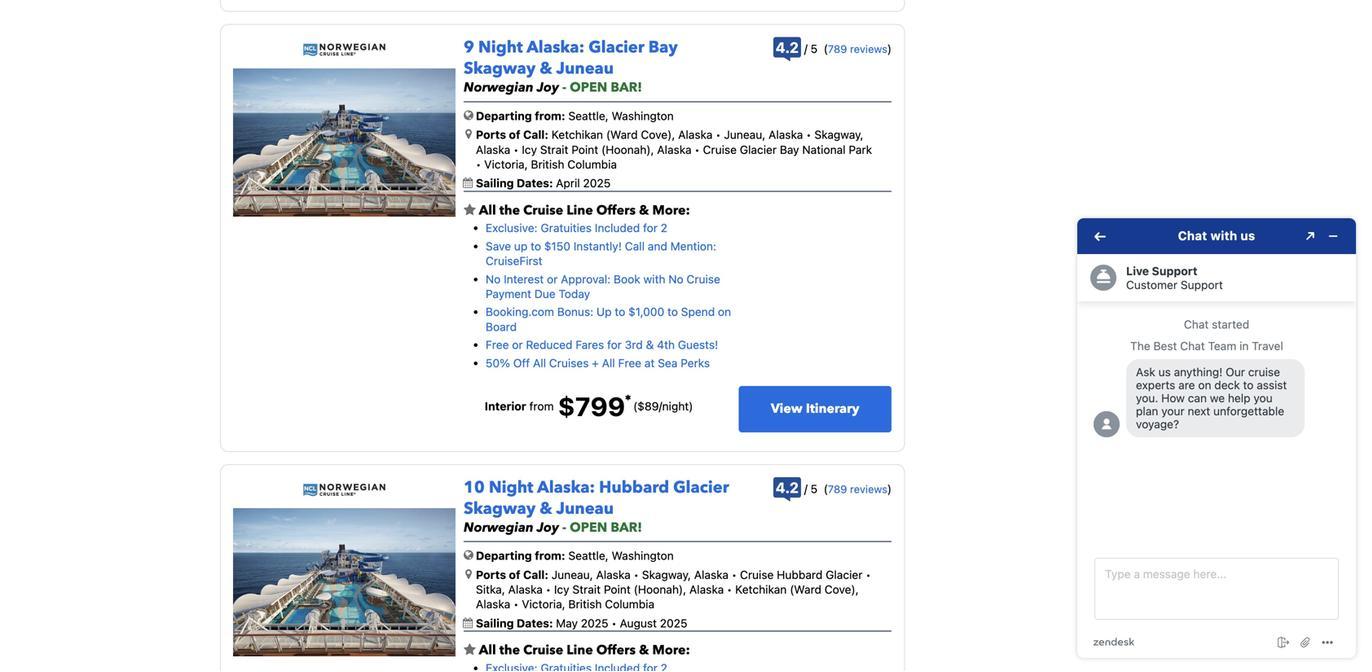 Task type: describe. For each thing, give the bounding box(es) containing it.
columbia inside • icy strait point (hoonah), alaska • cruise glacier bay national park • victoria, british columbia
[[568, 158, 617, 171]]

icy inside • icy strait point (hoonah), alaska • cruise glacier bay national park • victoria, british columbia
[[522, 143, 537, 156]]

ketchikan for ketchikan (ward cove), alaska • juneau, alaska
[[552, 128, 603, 142]]

5 for 9 night alaska: glacier bay skagway & juneau
[[811, 42, 818, 56]]

juneau, alaska • skagway, alaska • cruise hubbard glacier • sitka, alaska • icy strait point (hoonah), alaska
[[476, 569, 871, 597]]

the for 9 night alaska: glacier bay skagway & juneau
[[500, 202, 520, 220]]

cruise inside • icy strait point (hoonah), alaska • cruise glacier bay national park • victoria, british columbia
[[703, 143, 737, 156]]

april 2025
[[556, 177, 611, 190]]

from: for 9 night alaska: glacier bay skagway & juneau
[[535, 109, 566, 123]]

0 horizontal spatial for
[[608, 338, 622, 352]]

dates: for 9 night alaska: glacier bay skagway & juneau
[[517, 177, 553, 190]]

1 horizontal spatial free
[[619, 357, 642, 370]]

( for 10 night alaska: hubbard glacier skagway & juneau
[[824, 483, 828, 496]]

(hoonah), inside "juneau, alaska • skagway, alaska • cruise hubbard glacier • sitka, alaska • icy strait point (hoonah), alaska"
[[634, 583, 687, 597]]

asterisk image
[[625, 395, 632, 401]]

itinerary
[[806, 400, 860, 418]]

at
[[645, 357, 655, 370]]

save up to $150 instantly! call and mention: cruisefirst link
[[486, 240, 717, 268]]

2025 for may
[[581, 617, 609, 631]]

board
[[486, 320, 517, 334]]

juneau, inside "juneau, alaska • skagway, alaska • cruise hubbard glacier • sitka, alaska • icy strait point (hoonah), alaska"
[[552, 569, 593, 582]]

alaska: for glacier
[[527, 36, 585, 59]]

ports for 9 night alaska: glacier bay skagway & juneau
[[476, 128, 506, 142]]

no interest or approval: book with no cruise payment due today link
[[486, 273, 721, 301]]

view
[[771, 400, 803, 418]]

ketchikan (ward cove), alaska
[[476, 583, 859, 612]]

british inside • icy strait point (hoonah), alaska • cruise glacier bay national park • victoria, british columbia
[[531, 158, 565, 171]]

0 horizontal spatial or
[[512, 338, 523, 352]]

guests!
[[678, 338, 719, 352]]

national
[[803, 143, 846, 156]]

due
[[535, 287, 556, 301]]

789 reviews link for 10 night alaska: hubbard glacier skagway & juneau
[[828, 483, 888, 496]]

1 horizontal spatial or
[[547, 273, 558, 286]]

cove), for ketchikan (ward cove), alaska
[[825, 583, 859, 597]]

2025 down the ketchikan (ward cove), alaska
[[660, 617, 688, 631]]

may 2025 • august 2025
[[556, 617, 688, 631]]

interest
[[504, 273, 544, 286]]

sailing dates: for 10 night alaska: hubbard glacier skagway & juneau
[[476, 617, 556, 631]]

exclusive: gratuities included for 2 save up to $150 instantly! call and mention: cruisefirst no interest or approval: book with no cruise payment due today booking.com bonus: up to $1,000 to spend on board free or reduced fares for 3rd & 4th guests! 50% off all cruises + all free at sea perks
[[486, 222, 732, 370]]

star image for 9 night alaska: glacier bay skagway & juneau
[[464, 204, 476, 217]]

off
[[514, 357, 530, 370]]

0 horizontal spatial free
[[486, 338, 509, 352]]

map marker image for 10 night alaska: hubbard glacier skagway & juneau
[[466, 569, 472, 580]]

9 night alaska: glacier bay skagway & juneau norwegian joy - open bar!
[[464, 36, 678, 97]]

call
[[625, 240, 645, 253]]

all right off
[[533, 357, 546, 370]]

interior
[[485, 400, 527, 413]]

seattle, for 10 night alaska: hubbard glacier skagway & juneau
[[569, 550, 609, 563]]

reviews for 10 night alaska: hubbard glacier skagway & juneau
[[851, 483, 888, 496]]

book
[[614, 273, 641, 286]]

789 for 9 night alaska: glacier bay skagway & juneau
[[828, 43, 848, 55]]

reduced
[[526, 338, 573, 352]]

2
[[661, 222, 668, 235]]

sitka,
[[476, 583, 505, 597]]

departing for 10 night alaska: hubbard glacier skagway & juneau
[[476, 550, 532, 563]]

all up exclusive:
[[479, 202, 496, 220]]

glacier inside 10 night alaska: hubbard glacier skagway & juneau norwegian joy - open bar!
[[674, 477, 730, 499]]

$1,000
[[629, 306, 665, 319]]

4.2 for 10 night alaska: hubbard glacier skagway & juneau
[[776, 479, 799, 497]]

skagway, alaska
[[476, 128, 864, 156]]

1 vertical spatial /
[[659, 400, 663, 413]]

save
[[486, 240, 511, 253]]

1 vertical spatial columbia
[[605, 598, 655, 612]]

50% off all cruises + all free at sea perks link
[[486, 357, 710, 370]]

10 night alaska: hubbard glacier skagway & juneau norwegian joy - open bar!
[[464, 477, 730, 537]]

1 no from the left
[[486, 273, 501, 286]]

alaska: for hubbard
[[537, 477, 595, 499]]

+
[[592, 357, 599, 370]]

and
[[648, 240, 668, 253]]

1 horizontal spatial to
[[615, 306, 626, 319]]

star image for 10 night alaska: hubbard glacier skagway & juneau
[[464, 644, 476, 657]]

exclusive:
[[486, 222, 538, 235]]

/ for 9 night alaska: glacier bay skagway & juneau
[[805, 42, 808, 56]]

of for 10 night alaska: hubbard glacier skagway & juneau
[[509, 569, 521, 582]]

august
[[620, 617, 657, 631]]

park
[[849, 143, 873, 156]]

4th
[[657, 338, 675, 352]]

- for glacier
[[563, 79, 567, 97]]

up
[[597, 306, 612, 319]]

1 vertical spatial victoria,
[[522, 598, 566, 612]]

sailing dates: for 9 night alaska: glacier bay skagway & juneau
[[476, 177, 556, 190]]

joy for hubbard
[[537, 519, 559, 537]]

calendar image for 9 night alaska: glacier bay skagway & juneau
[[463, 178, 473, 189]]

from: for 10 night alaska: hubbard glacier skagway & juneau
[[535, 550, 566, 563]]

hubbard inside "juneau, alaska • skagway, alaska • cruise hubbard glacier • sitka, alaska • icy strait point (hoonah), alaska"
[[777, 569, 823, 582]]

on
[[718, 306, 732, 319]]

$150
[[545, 240, 571, 253]]

2025 for april
[[583, 177, 611, 190]]

0 vertical spatial juneau,
[[724, 128, 766, 142]]

fares
[[576, 338, 604, 352]]

view itinerary link
[[739, 387, 892, 433]]

2 no from the left
[[669, 273, 684, 286]]

instantly!
[[574, 240, 622, 253]]

) for 9 night alaska: glacier bay skagway & juneau
[[888, 42, 892, 56]]

4.2 / 5 ( 789 reviews ) for 9 night alaska: glacier bay skagway & juneau
[[776, 39, 892, 56]]

all down the sitka,
[[479, 642, 496, 660]]

glacier inside "juneau, alaska • skagway, alaska • cruise hubbard glacier • sitka, alaska • icy strait point (hoonah), alaska"
[[826, 569, 863, 582]]

strait inside • icy strait point (hoonah), alaska • cruise glacier bay national park • victoria, british columbia
[[540, 143, 569, 156]]

call: for 9 night alaska: glacier bay skagway & juneau
[[524, 128, 549, 142]]

ports for 10 night alaska: hubbard glacier skagway & juneau
[[476, 569, 506, 582]]

sailing for 10 night alaska: hubbard glacier skagway & juneau
[[476, 617, 514, 631]]

4.2 for 9 night alaska: glacier bay skagway & juneau
[[776, 39, 799, 56]]

alaska inside skagway, alaska
[[476, 143, 511, 156]]

cruises
[[550, 357, 589, 370]]

victoria, inside • icy strait point (hoonah), alaska • cruise glacier bay national park • victoria, british columbia
[[485, 158, 528, 171]]

3rd
[[625, 338, 643, 352]]

bay inside • icy strait point (hoonah), alaska • cruise glacier bay national park • victoria, british columbia
[[780, 143, 800, 156]]

departing from: seattle, washington for 9 night alaska: glacier bay skagway & juneau
[[476, 109, 674, 123]]

5 for 10 night alaska: hubbard glacier skagway & juneau
[[811, 483, 818, 496]]

icy inside "juneau, alaska • skagway, alaska • cruise hubbard glacier • sitka, alaska • icy strait point (hoonah), alaska"
[[554, 583, 570, 597]]

night)
[[663, 400, 694, 413]]

norwegian joy image for 10 night alaska: hubbard glacier skagway & juneau
[[233, 509, 456, 657]]

departing for 9 night alaska: glacier bay skagway & juneau
[[476, 109, 532, 123]]



Task type: vqa. For each thing, say whether or not it's contained in the screenshot.
'Seattle,'
yes



Task type: locate. For each thing, give the bounding box(es) containing it.
calendar image
[[463, 178, 473, 189], [463, 618, 473, 629]]

0 vertical spatial british
[[531, 158, 565, 171]]

0 vertical spatial victoria,
[[485, 158, 528, 171]]

booking.com bonus: up to $1,000 to spend on board link
[[486, 306, 732, 334]]

0 horizontal spatial bay
[[649, 36, 678, 59]]

dates: for 10 night alaska: hubbard glacier skagway & juneau
[[517, 617, 553, 631]]

2 bar! from the top
[[611, 519, 643, 537]]

cruise
[[703, 143, 737, 156], [524, 202, 564, 220], [687, 273, 721, 286], [740, 569, 774, 582], [524, 642, 564, 660]]

(ward
[[606, 128, 638, 142], [790, 583, 822, 597]]

789
[[828, 43, 848, 55], [828, 483, 848, 496]]

glacier inside • icy strait point (hoonah), alaska • cruise glacier bay national park • victoria, british columbia
[[740, 143, 777, 156]]

norwegian down 10
[[464, 519, 534, 537]]

0 vertical spatial cove),
[[641, 128, 676, 142]]

globe image for 10 night alaska: hubbard glacier skagway & juneau
[[464, 550, 474, 562]]

0 vertical spatial reviews
[[851, 43, 888, 55]]

1 horizontal spatial point
[[604, 583, 631, 597]]

map marker image for 9 night alaska: glacier bay skagway & juneau
[[466, 129, 472, 140]]

789 reviews link for 9 night alaska: glacier bay skagway & juneau
[[828, 43, 888, 55]]

1 call: from the top
[[524, 128, 549, 142]]

exclusive: gratuities included for 2 link
[[486, 222, 668, 235]]

1 of from the top
[[509, 128, 521, 142]]

1 vertical spatial (hoonah),
[[634, 583, 687, 597]]

seattle, for 9 night alaska: glacier bay skagway & juneau
[[569, 109, 609, 123]]

1 vertical spatial globe image
[[464, 550, 474, 562]]

1 horizontal spatial bay
[[780, 143, 800, 156]]

0 vertical spatial departing
[[476, 109, 532, 123]]

from: down "9 night alaska: glacier bay skagway & juneau norwegian joy - open bar!"
[[535, 109, 566, 123]]

1 horizontal spatial for
[[643, 222, 658, 235]]

2 sailing dates: from the top
[[476, 617, 556, 631]]

1 vertical spatial reviews
[[851, 483, 888, 496]]

0 vertical spatial columbia
[[568, 158, 617, 171]]

ports of call: for 9 night alaska: glacier bay skagway & juneau
[[476, 128, 549, 142]]

sailing dates:
[[476, 177, 556, 190], [476, 617, 556, 631]]

2 map marker image from the top
[[466, 569, 472, 580]]

skagway inside "9 night alaska: glacier bay skagway & juneau norwegian joy - open bar!"
[[464, 58, 536, 80]]

2 789 reviews link from the top
[[828, 483, 888, 496]]

- for hubbard
[[563, 519, 567, 537]]

up
[[514, 240, 528, 253]]

0 vertical spatial skagway,
[[815, 128, 864, 142]]

bar!
[[611, 79, 643, 97], [611, 519, 643, 537]]

1 juneau from the top
[[557, 58, 614, 80]]

1 horizontal spatial strait
[[573, 583, 601, 597]]

bar! up ketchikan (ward cove), alaska • juneau, alaska
[[611, 79, 643, 97]]

columbia up may 2025 • august 2025
[[605, 598, 655, 612]]

victoria, up exclusive:
[[485, 158, 528, 171]]

1 vertical spatial strait
[[573, 583, 601, 597]]

bay inside "9 night alaska: glacier bay skagway & juneau norwegian joy - open bar!"
[[649, 36, 678, 59]]

sea
[[658, 357, 678, 370]]

0 horizontal spatial british
[[531, 158, 565, 171]]

1 vertical spatial 4.2
[[776, 479, 799, 497]]

star image
[[464, 204, 476, 217], [464, 644, 476, 657]]

norwegian joy image
[[233, 68, 456, 217], [233, 509, 456, 657]]

0 vertical spatial hubbard
[[599, 477, 670, 499]]

1 departing from the top
[[476, 109, 532, 123]]

sailing dates: up exclusive:
[[476, 177, 556, 190]]

2 horizontal spatial to
[[668, 306, 678, 319]]

ketchikan (ward cove), alaska • juneau, alaska
[[552, 128, 804, 142]]

norwegian for 9
[[464, 79, 534, 97]]

1 star image from the top
[[464, 204, 476, 217]]

of
[[509, 128, 521, 142], [509, 569, 521, 582]]

from:
[[535, 109, 566, 123], [535, 550, 566, 563]]

0 vertical spatial (hoonah),
[[602, 143, 654, 156]]

1 vertical spatial or
[[512, 338, 523, 352]]

2 4.2 / 5 ( 789 reviews ) from the top
[[776, 479, 892, 497]]

cruisefirst
[[486, 255, 543, 268]]

departing from: seattle, washington for 10 night alaska: hubbard glacier skagway & juneau
[[476, 550, 674, 563]]

0 horizontal spatial to
[[531, 240, 541, 253]]

skagway,
[[815, 128, 864, 142], [642, 569, 691, 582]]

2 skagway from the top
[[464, 498, 536, 520]]

norwegian
[[464, 79, 534, 97], [464, 519, 534, 537]]

open for hubbard
[[570, 519, 608, 537]]

the for 10 night alaska: hubbard glacier skagway & juneau
[[500, 642, 520, 660]]

booking.com
[[486, 306, 555, 319]]

departing
[[476, 109, 532, 123], [476, 550, 532, 563]]

alaska: inside 10 night alaska: hubbard glacier skagway & juneau norwegian joy - open bar!
[[537, 477, 595, 499]]

0 vertical spatial 5
[[811, 42, 818, 56]]

(hoonah), down ketchikan (ward cove), alaska • juneau, alaska
[[602, 143, 654, 156]]

1 all the cruise line offers & more: from the top
[[476, 202, 691, 220]]

1 ports of call: from the top
[[476, 128, 549, 142]]

2 of from the top
[[509, 569, 521, 582]]

free up 50%
[[486, 338, 509, 352]]

- inside "9 night alaska: glacier bay skagway & juneau norwegian joy - open bar!"
[[563, 79, 567, 97]]

2 norwegian joy image from the top
[[233, 509, 456, 657]]

2 from: from the top
[[535, 550, 566, 563]]

1 ports from the top
[[476, 128, 506, 142]]

1 vertical spatial point
[[604, 583, 631, 597]]

alaska
[[679, 128, 713, 142], [769, 128, 804, 142], [476, 143, 511, 156], [658, 143, 692, 156], [597, 569, 631, 582], [695, 569, 729, 582], [509, 583, 543, 597], [690, 583, 724, 597], [476, 598, 511, 612]]

1 line from the top
[[567, 202, 593, 220]]

1 vertical spatial seattle,
[[569, 550, 609, 563]]

reviews
[[851, 43, 888, 55], [851, 483, 888, 496]]

1 vertical spatial joy
[[537, 519, 559, 537]]

1 vertical spatial star image
[[464, 644, 476, 657]]

1 vertical spatial 4.2 / 5 ( 789 reviews )
[[776, 479, 892, 497]]

1 globe image from the top
[[464, 110, 474, 121]]

2 joy from the top
[[537, 519, 559, 537]]

1 norwegian joy image from the top
[[233, 68, 456, 217]]

open inside 10 night alaska: hubbard glacier skagway & juneau norwegian joy - open bar!
[[570, 519, 608, 537]]

all the cruise line offers & more: for 10 night alaska: hubbard glacier skagway & juneau
[[476, 642, 691, 660]]

norwegian cruise line image for 9 night alaska: glacier bay skagway & juneau
[[303, 43, 386, 57]]

• icy strait point (hoonah), alaska • cruise glacier bay national park • victoria, british columbia
[[476, 143, 873, 171]]

cruise inside "juneau, alaska • skagway, alaska • cruise hubbard glacier • sitka, alaska • icy strait point (hoonah), alaska"
[[740, 569, 774, 582]]

2025 down • victoria, british columbia
[[581, 617, 609, 631]]

icy up • victoria, british columbia
[[554, 583, 570, 597]]

ketchikan
[[552, 128, 603, 142], [736, 583, 787, 597]]

sailing down the sitka,
[[476, 617, 514, 631]]

(hoonah), inside • icy strait point (hoonah), alaska • cruise glacier bay national park • victoria, british columbia
[[602, 143, 654, 156]]

1 4.2 from the top
[[776, 39, 799, 56]]

line
[[567, 202, 593, 220], [567, 642, 593, 660]]

alaska:
[[527, 36, 585, 59], [537, 477, 595, 499]]

offers up included
[[597, 202, 636, 220]]

1 horizontal spatial ketchikan
[[736, 583, 787, 597]]

globe image down 10
[[464, 550, 474, 562]]

2 juneau from the top
[[557, 498, 614, 520]]

& left the 4th
[[646, 338, 654, 352]]

1 from: from the top
[[535, 109, 566, 123]]

1 vertical spatial skagway
[[464, 498, 536, 520]]

1 sailing dates: from the top
[[476, 177, 556, 190]]

(ward inside the ketchikan (ward cove), alaska
[[790, 583, 822, 597]]

1 ) from the top
[[888, 42, 892, 56]]

line for 9 night alaska: glacier bay skagway & juneau
[[567, 202, 593, 220]]

view itinerary
[[771, 400, 860, 418]]

line up exclusive: gratuities included for 2 link
[[567, 202, 593, 220]]

2 ports from the top
[[476, 569, 506, 582]]

skagway for 9
[[464, 58, 536, 80]]

skagway, up the ketchikan (ward cove), alaska
[[642, 569, 691, 582]]

1 open from the top
[[570, 79, 608, 97]]

all right the +
[[602, 357, 615, 370]]

1 vertical spatial night
[[489, 477, 534, 499]]

1 horizontal spatial no
[[669, 273, 684, 286]]

& down the august
[[639, 642, 650, 660]]

2 5 from the top
[[811, 483, 818, 496]]

juneau inside "9 night alaska: glacier bay skagway & juneau norwegian joy - open bar!"
[[557, 58, 614, 80]]

bar! for glacier
[[611, 79, 643, 97]]

0 vertical spatial call:
[[524, 128, 549, 142]]

1 vertical spatial washington
[[612, 550, 674, 563]]

1 norwegian from the top
[[464, 79, 534, 97]]

skagway, up national
[[815, 128, 864, 142]]

of for 9 night alaska: glacier bay skagway & juneau
[[509, 128, 521, 142]]

bar! inside 10 night alaska: hubbard glacier skagway & juneau norwegian joy - open bar!
[[611, 519, 643, 537]]

1 offers from the top
[[597, 202, 636, 220]]

the up exclusive:
[[500, 202, 520, 220]]

night right 10
[[489, 477, 534, 499]]

offers
[[597, 202, 636, 220], [597, 642, 636, 660]]

4.2 / 5 ( 789 reviews ) for 10 night alaska: hubbard glacier skagway & juneau
[[776, 479, 892, 497]]

0 horizontal spatial skagway,
[[642, 569, 691, 582]]

washington for 9 night alaska: glacier bay skagway & juneau
[[612, 109, 674, 123]]

call: up • victoria, british columbia
[[524, 569, 549, 582]]

departing from: seattle, washington
[[476, 109, 674, 123], [476, 550, 674, 563]]

hubbard inside 10 night alaska: hubbard glacier skagway & juneau norwegian joy - open bar!
[[599, 477, 670, 499]]

no up payment
[[486, 273, 501, 286]]

1 vertical spatial alaska:
[[537, 477, 595, 499]]

1 vertical spatial departing from: seattle, washington
[[476, 550, 674, 563]]

1 horizontal spatial (ward
[[790, 583, 822, 597]]

seattle, up • victoria, british columbia
[[569, 550, 609, 563]]

) for 10 night alaska: hubbard glacier skagway & juneau
[[888, 483, 892, 496]]

2 call: from the top
[[524, 569, 549, 582]]

point inside • icy strait point (hoonah), alaska • cruise glacier bay national park • victoria, british columbia
[[572, 143, 599, 156]]

strait up april
[[540, 143, 569, 156]]

1 joy from the top
[[537, 79, 559, 97]]

approval:
[[561, 273, 611, 286]]

night for 9
[[479, 36, 523, 59]]

point up may 2025 • august 2025
[[604, 583, 631, 597]]

line for 10 night alaska: hubbard glacier skagway & juneau
[[567, 642, 593, 660]]

victoria, up may
[[522, 598, 566, 612]]

& up included
[[639, 202, 650, 220]]

norwegian down 9
[[464, 79, 534, 97]]

included
[[595, 222, 640, 235]]

ketchikan inside the ketchikan (ward cove), alaska
[[736, 583, 787, 597]]

-
[[563, 79, 567, 97], [563, 519, 567, 537]]

2 norwegian cruise line image from the top
[[303, 483, 386, 497]]

all the cruise line offers & more: up exclusive: gratuities included for 2 link
[[476, 202, 691, 220]]

point
[[572, 143, 599, 156], [604, 583, 631, 597]]

open inside "9 night alaska: glacier bay skagway & juneau norwegian joy - open bar!"
[[570, 79, 608, 97]]

reviews for 9 night alaska: glacier bay skagway & juneau
[[851, 43, 888, 55]]

1 vertical spatial bar!
[[611, 519, 643, 537]]

2 - from the top
[[563, 519, 567, 537]]

1 norwegian cruise line image from the top
[[303, 43, 386, 57]]

all
[[479, 202, 496, 220], [533, 357, 546, 370], [602, 357, 615, 370], [479, 642, 496, 660]]

1 vertical spatial of
[[509, 569, 521, 582]]

789 reviews link
[[828, 43, 888, 55], [828, 483, 888, 496]]

- inside 10 night alaska: hubbard glacier skagway & juneau norwegian joy - open bar!
[[563, 519, 567, 537]]

for left 2
[[643, 222, 658, 235]]

norwegian joy image for 9 night alaska: glacier bay skagway & juneau
[[233, 68, 456, 217]]

juneau for glacier
[[557, 58, 614, 80]]

victoria,
[[485, 158, 528, 171], [522, 598, 566, 612]]

(
[[824, 42, 828, 56], [824, 483, 828, 496]]

1 789 reviews link from the top
[[828, 43, 888, 55]]

columbia
[[568, 158, 617, 171], [605, 598, 655, 612]]

payment
[[486, 287, 532, 301]]

night for 10
[[489, 477, 534, 499]]

norwegian cruise line image
[[303, 43, 386, 57], [303, 483, 386, 497]]

2 ports of call: from the top
[[476, 569, 549, 582]]

(hoonah), up the august
[[634, 583, 687, 597]]

gratuities
[[541, 222, 592, 235]]

1 vertical spatial ports of call:
[[476, 569, 549, 582]]

1 vertical spatial the
[[500, 642, 520, 660]]

1 vertical spatial 789 reviews link
[[828, 483, 888, 496]]

2025
[[583, 177, 611, 190], [581, 617, 609, 631], [660, 617, 688, 631]]

0 vertical spatial of
[[509, 128, 521, 142]]

0 vertical spatial norwegian cruise line image
[[303, 43, 386, 57]]

2 789 from the top
[[828, 483, 848, 496]]

the down the sitka,
[[500, 642, 520, 660]]

british
[[531, 158, 565, 171], [569, 598, 602, 612]]

0 vertical spatial seattle,
[[569, 109, 609, 123]]

juneau, up • icy strait point (hoonah), alaska • cruise glacier bay national park • victoria, british columbia
[[724, 128, 766, 142]]

$799
[[558, 391, 625, 422]]

1 horizontal spatial juneau,
[[724, 128, 766, 142]]

joy inside 10 night alaska: hubbard glacier skagway & juneau norwegian joy - open bar!
[[537, 519, 559, 537]]

& inside "9 night alaska: glacier bay skagway & juneau norwegian joy - open bar!"
[[540, 58, 553, 80]]

or up off
[[512, 338, 523, 352]]

all the cruise line offers & more: for 9 night alaska: glacier bay skagway & juneau
[[476, 202, 691, 220]]

1 vertical spatial for
[[608, 338, 622, 352]]

2 4.2 from the top
[[776, 479, 799, 497]]

10
[[464, 477, 485, 499]]

1 vertical spatial line
[[567, 642, 593, 660]]

point inside "juneau, alaska • skagway, alaska • cruise hubbard glacier • sitka, alaska • icy strait point (hoonah), alaska"
[[604, 583, 631, 597]]

(hoonah),
[[602, 143, 654, 156], [634, 583, 687, 597]]

glacier
[[589, 36, 645, 59], [740, 143, 777, 156], [674, 477, 730, 499], [826, 569, 863, 582]]

1 vertical spatial (
[[824, 483, 828, 496]]

0 horizontal spatial no
[[486, 273, 501, 286]]

1 vertical spatial ketchikan
[[736, 583, 787, 597]]

0 horizontal spatial (ward
[[606, 128, 638, 142]]

juneau, up • victoria, british columbia
[[552, 569, 593, 582]]

0 vertical spatial strait
[[540, 143, 569, 156]]

skagway, inside skagway, alaska
[[815, 128, 864, 142]]

2 open from the top
[[570, 519, 608, 537]]

0 horizontal spatial cove),
[[641, 128, 676, 142]]

($89
[[634, 400, 659, 413]]

($89 / night)
[[634, 400, 694, 413]]

2 more: from the top
[[653, 642, 691, 660]]

calendar image for 10 night alaska: hubbard glacier skagway & juneau
[[463, 618, 473, 629]]

joy for glacier
[[537, 79, 559, 97]]

hubbard
[[599, 477, 670, 499], [777, 569, 823, 582]]

skagway for 10
[[464, 498, 536, 520]]

globe image down 9
[[464, 110, 474, 121]]

washington for 10 night alaska: hubbard glacier skagway & juneau
[[612, 550, 674, 563]]

mention:
[[671, 240, 717, 253]]

map marker image
[[466, 129, 472, 140], [466, 569, 472, 580]]

1 departing from: seattle, washington from the top
[[476, 109, 674, 123]]

dates: left april
[[517, 177, 553, 190]]

norwegian for 10
[[464, 519, 534, 537]]

0 horizontal spatial hubbard
[[599, 477, 670, 499]]

0 vertical spatial alaska:
[[527, 36, 585, 59]]

0 vertical spatial bay
[[649, 36, 678, 59]]

/ for 10 night alaska: hubbard glacier skagway & juneau
[[805, 483, 808, 496]]

offers down may 2025 • august 2025
[[597, 642, 636, 660]]

cove), for ketchikan (ward cove), alaska • juneau, alaska
[[641, 128, 676, 142]]

april
[[556, 177, 580, 190]]

glacier inside "9 night alaska: glacier bay skagway & juneau norwegian joy - open bar!"
[[589, 36, 645, 59]]

washington up "juneau, alaska • skagway, alaska • cruise hubbard glacier • sitka, alaska • icy strait point (hoonah), alaska" at the bottom of the page
[[612, 550, 674, 563]]

norwegian cruise line image for 10 night alaska: hubbard glacier skagway & juneau
[[303, 483, 386, 497]]

1 sailing from the top
[[476, 177, 514, 190]]

• victoria, british columbia
[[511, 598, 655, 612]]

juneau for hubbard
[[557, 498, 614, 520]]

2 star image from the top
[[464, 644, 476, 657]]

more: up 2
[[653, 202, 691, 220]]

1 vertical spatial 5
[[811, 483, 818, 496]]

0 vertical spatial norwegian
[[464, 79, 534, 97]]

2 seattle, from the top
[[569, 550, 609, 563]]

1 vertical spatial sailing dates:
[[476, 617, 556, 631]]

1 horizontal spatial hubbard
[[777, 569, 823, 582]]

2 dates: from the top
[[517, 617, 553, 631]]

(ward for ketchikan (ward cove), alaska
[[790, 583, 822, 597]]

2 departing from: seattle, washington from the top
[[476, 550, 674, 563]]

norwegian inside "9 night alaska: glacier bay skagway & juneau norwegian joy - open bar!"
[[464, 79, 534, 97]]

0 vertical spatial the
[[500, 202, 520, 220]]

line down may
[[567, 642, 593, 660]]

cove), inside the ketchikan (ward cove), alaska
[[825, 583, 859, 597]]

2 globe image from the top
[[464, 550, 474, 562]]

0 vertical spatial juneau
[[557, 58, 614, 80]]

bonus:
[[558, 306, 594, 319]]

skagway inside 10 night alaska: hubbard glacier skagway & juneau norwegian joy - open bar!
[[464, 498, 536, 520]]

1 reviews from the top
[[851, 43, 888, 55]]

from
[[530, 400, 554, 413]]

1 vertical spatial british
[[569, 598, 602, 612]]

call: for 10 night alaska: hubbard glacier skagway & juneau
[[524, 569, 549, 582]]

1 vertical spatial free
[[619, 357, 642, 370]]

globe image for 9 night alaska: glacier bay skagway & juneau
[[464, 110, 474, 121]]

bar! for hubbard
[[611, 519, 643, 537]]

1 vertical spatial juneau
[[557, 498, 614, 520]]

for left 3rd
[[608, 338, 622, 352]]

cruise inside exclusive: gratuities included for 2 save up to $150 instantly! call and mention: cruisefirst no interest or approval: book with no cruise payment due today booking.com bonus: up to $1,000 to spend on board free or reduced fares for 3rd & 4th guests! 50% off all cruises + all free at sea perks
[[687, 273, 721, 286]]

icy up exclusive:
[[522, 143, 537, 156]]

columbia up april 2025
[[568, 158, 617, 171]]

0 vertical spatial norwegian joy image
[[233, 68, 456, 217]]

0 vertical spatial sailing dates:
[[476, 177, 556, 190]]

2 reviews from the top
[[851, 483, 888, 496]]

1 vertical spatial dates:
[[517, 617, 553, 631]]

0 vertical spatial (
[[824, 42, 828, 56]]

the
[[500, 202, 520, 220], [500, 642, 520, 660]]

2 sailing from the top
[[476, 617, 514, 631]]

all the cruise line offers & more:
[[476, 202, 691, 220], [476, 642, 691, 660]]

perks
[[681, 357, 710, 370]]

2 departing from the top
[[476, 550, 532, 563]]

1 vertical spatial skagway,
[[642, 569, 691, 582]]

night inside 10 night alaska: hubbard glacier skagway & juneau norwegian joy - open bar!
[[489, 477, 534, 499]]

2 washington from the top
[[612, 550, 674, 563]]

more:
[[653, 202, 691, 220], [653, 642, 691, 660]]

british up april
[[531, 158, 565, 171]]

2 calendar image from the top
[[463, 618, 473, 629]]

789 for 10 night alaska: hubbard glacier skagway & juneau
[[828, 483, 848, 496]]

2 ( from the top
[[824, 483, 828, 496]]

& right 10
[[540, 498, 553, 520]]

0 vertical spatial dates:
[[517, 177, 553, 190]]

1 5 from the top
[[811, 42, 818, 56]]

1 789 from the top
[[828, 43, 848, 55]]

joy inside "9 night alaska: glacier bay skagway & juneau norwegian joy - open bar!"
[[537, 79, 559, 97]]

1 vertical spatial 789
[[828, 483, 848, 496]]

to
[[531, 240, 541, 253], [615, 306, 626, 319], [668, 306, 678, 319]]

0 vertical spatial washington
[[612, 109, 674, 123]]

0 horizontal spatial strait
[[540, 143, 569, 156]]

more: for 10 night alaska: hubbard glacier skagway & juneau
[[653, 642, 691, 660]]

dates: left may
[[517, 617, 553, 631]]

for
[[643, 222, 658, 235], [608, 338, 622, 352]]

no
[[486, 273, 501, 286], [669, 273, 684, 286]]

1 vertical spatial from:
[[535, 550, 566, 563]]

1 dates: from the top
[[517, 177, 553, 190]]

•
[[716, 128, 721, 142], [804, 128, 815, 142], [514, 143, 519, 156], [695, 143, 700, 156], [476, 158, 481, 171], [634, 569, 639, 582], [732, 569, 737, 582], [866, 569, 871, 582], [546, 583, 551, 597], [724, 583, 736, 597], [514, 598, 519, 612], [612, 617, 617, 631]]

british up may
[[569, 598, 602, 612]]

2 all the cruise line offers & more: from the top
[[476, 642, 691, 660]]

1 vertical spatial map marker image
[[466, 569, 472, 580]]

all the cruise line offers & more: down may
[[476, 642, 691, 660]]

alaska: inside "9 night alaska: glacier bay skagway & juneau norwegian joy - open bar!"
[[527, 36, 585, 59]]

call: down "9 night alaska: glacier bay skagway & juneau norwegian joy - open bar!"
[[524, 128, 549, 142]]

1 4.2 / 5 ( 789 reviews ) from the top
[[776, 39, 892, 56]]

0 vertical spatial night
[[479, 36, 523, 59]]

1 bar! from the top
[[611, 79, 643, 97]]

0 vertical spatial 4.2
[[776, 39, 799, 56]]

ports of call: for 10 night alaska: hubbard glacier skagway & juneau
[[476, 569, 549, 582]]

2025 right april
[[583, 177, 611, 190]]

dates:
[[517, 177, 553, 190], [517, 617, 553, 631]]

skagway
[[464, 58, 536, 80], [464, 498, 536, 520]]

alaska inside the ketchikan (ward cove), alaska
[[476, 598, 511, 612]]

1 map marker image from the top
[[466, 129, 472, 140]]

2 the from the top
[[500, 642, 520, 660]]

icy
[[522, 143, 537, 156], [554, 583, 570, 597]]

night
[[479, 36, 523, 59], [489, 477, 534, 499]]

more: down the august
[[653, 642, 691, 660]]

0 vertical spatial open
[[570, 79, 608, 97]]

50%
[[486, 357, 510, 370]]

globe image
[[464, 110, 474, 121], [464, 550, 474, 562]]

1 seattle, from the top
[[569, 109, 609, 123]]

offers for 10 night alaska: hubbard glacier skagway & juneau
[[597, 642, 636, 660]]

9
[[464, 36, 475, 59]]

strait inside "juneau, alaska • skagway, alaska • cruise hubbard glacier • sitka, alaska • icy strait point (hoonah), alaska"
[[573, 583, 601, 597]]

free down 3rd
[[619, 357, 642, 370]]

sailing for 9 night alaska: glacier bay skagway & juneau
[[476, 177, 514, 190]]

& right 9
[[540, 58, 553, 80]]

& inside 10 night alaska: hubbard glacier skagway & juneau norwegian joy - open bar!
[[540, 498, 553, 520]]

sailing up exclusive:
[[476, 177, 514, 190]]

0 vertical spatial all the cruise line offers & more:
[[476, 202, 691, 220]]

ketchikan for ketchikan (ward cove), alaska
[[736, 583, 787, 597]]

0 vertical spatial icy
[[522, 143, 537, 156]]

bar! inside "9 night alaska: glacier bay skagway & juneau norwegian joy - open bar!"
[[611, 79, 643, 97]]

0 vertical spatial ports of call:
[[476, 128, 549, 142]]

seattle, down "9 night alaska: glacier bay skagway & juneau norwegian joy - open bar!"
[[569, 109, 609, 123]]

0 vertical spatial or
[[547, 273, 558, 286]]

4.2
[[776, 39, 799, 56], [776, 479, 799, 497]]

0 vertical spatial -
[[563, 79, 567, 97]]

0 vertical spatial 789 reviews link
[[828, 43, 888, 55]]

0 vertical spatial sailing
[[476, 177, 514, 190]]

night inside "9 night alaska: glacier bay skagway & juneau norwegian joy - open bar!"
[[479, 36, 523, 59]]

departing from: seattle, washington down "9 night alaska: glacier bay skagway & juneau norwegian joy - open bar!"
[[476, 109, 674, 123]]

0 vertical spatial bar!
[[611, 79, 643, 97]]

today
[[559, 287, 591, 301]]

1 - from the top
[[563, 79, 567, 97]]

sailing dates: down the sitka,
[[476, 617, 556, 631]]

2 line from the top
[[567, 642, 593, 660]]

2 ) from the top
[[888, 483, 892, 496]]

offers for 9 night alaska: glacier bay skagway & juneau
[[597, 202, 636, 220]]

2 offers from the top
[[597, 642, 636, 660]]

0 horizontal spatial point
[[572, 143, 599, 156]]

more: for 9 night alaska: glacier bay skagway & juneau
[[653, 202, 691, 220]]

norwegian inside 10 night alaska: hubbard glacier skagway & juneau norwegian joy - open bar!
[[464, 519, 534, 537]]

spend
[[682, 306, 715, 319]]

from: up • victoria, british columbia
[[535, 550, 566, 563]]

juneau,
[[724, 128, 766, 142], [552, 569, 593, 582]]

1 washington from the top
[[612, 109, 674, 123]]

cove),
[[641, 128, 676, 142], [825, 583, 859, 597]]

may
[[556, 617, 578, 631]]

& inside exclusive: gratuities included for 2 save up to $150 instantly! call and mention: cruisefirst no interest or approval: book with no cruise payment due today booking.com bonus: up to $1,000 to spend on board free or reduced fares for 3rd & 4th guests! 50% off all cruises + all free at sea perks
[[646, 338, 654, 352]]

bar! up "juneau, alaska • skagway, alaska • cruise hubbard glacier • sitka, alaska • icy strait point (hoonah), alaska" at the bottom of the page
[[611, 519, 643, 537]]

open for glacier
[[570, 79, 608, 97]]

1 vertical spatial hubbard
[[777, 569, 823, 582]]

night right 9
[[479, 36, 523, 59]]

or
[[547, 273, 558, 286], [512, 338, 523, 352]]

juneau
[[557, 58, 614, 80], [557, 498, 614, 520]]

(ward for ketchikan (ward cove), alaska • juneau, alaska
[[606, 128, 638, 142]]

free or reduced fares for 3rd & 4th guests! link
[[486, 338, 719, 352]]

alaska inside • icy strait point (hoonah), alaska • cruise glacier bay national park • victoria, british columbia
[[658, 143, 692, 156]]

washington up skagway, alaska
[[612, 109, 674, 123]]

1 calendar image from the top
[[463, 178, 473, 189]]

no right with
[[669, 273, 684, 286]]

1 the from the top
[[500, 202, 520, 220]]

interior from $799
[[485, 391, 625, 422]]

point up april 2025
[[572, 143, 599, 156]]

0 vertical spatial skagway
[[464, 58, 536, 80]]

2 norwegian from the top
[[464, 519, 534, 537]]

1 more: from the top
[[653, 202, 691, 220]]

0 vertical spatial offers
[[597, 202, 636, 220]]

departing from: seattle, washington up • victoria, british columbia
[[476, 550, 674, 563]]

strait up • victoria, british columbia
[[573, 583, 601, 597]]

1 skagway from the top
[[464, 58, 536, 80]]

or up due
[[547, 273, 558, 286]]

skagway, inside "juneau, alaska • skagway, alaska • cruise hubbard glacier • sitka, alaska • icy strait point (hoonah), alaska"
[[642, 569, 691, 582]]

juneau inside 10 night alaska: hubbard glacier skagway & juneau norwegian joy - open bar!
[[557, 498, 614, 520]]

( for 9 night alaska: glacier bay skagway & juneau
[[824, 42, 828, 56]]

1 ( from the top
[[824, 42, 828, 56]]

1 vertical spatial sailing
[[476, 617, 514, 631]]

0 horizontal spatial icy
[[522, 143, 537, 156]]

with
[[644, 273, 666, 286]]



